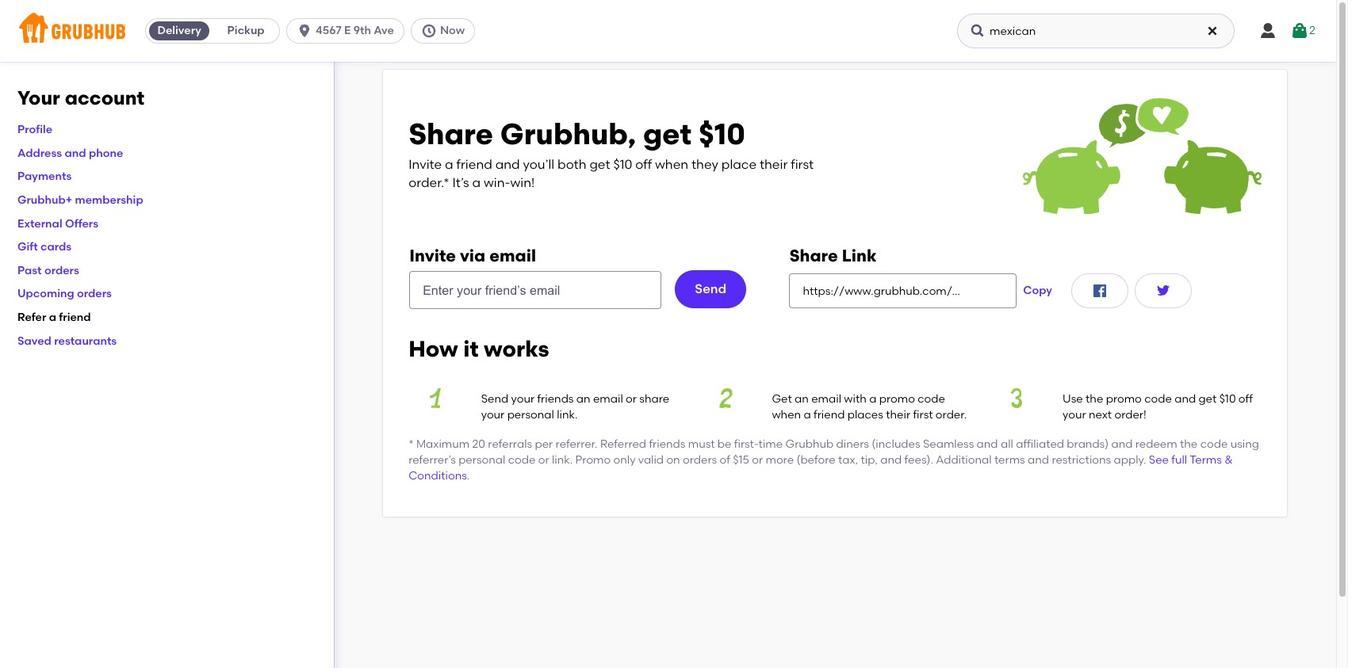Task type: vqa. For each thing, say whether or not it's contained in the screenshot.
the 45 ratings
no



Task type: locate. For each thing, give the bounding box(es) containing it.
4567 e 9th ave button
[[286, 18, 411, 44]]

invite inside share grubhub, get $10 invite a friend and you'll both get $10 off when they place their first order.* it's a win-win!
[[409, 157, 442, 172]]

0 horizontal spatial the
[[1086, 393, 1104, 406]]

when
[[655, 157, 689, 172], [772, 409, 801, 422]]

address
[[17, 147, 62, 160]]

their inside get an email with a promo code when a friend places their first order.
[[886, 409, 911, 422]]

1 vertical spatial $10
[[614, 157, 633, 172]]

2 promo from the left
[[1106, 393, 1142, 406]]

gift cards
[[17, 241, 72, 254]]

1 an from the left
[[577, 393, 591, 406]]

personal down 20
[[459, 454, 506, 467]]

0 horizontal spatial $10
[[614, 157, 633, 172]]

pickup button
[[213, 18, 279, 44]]

* maximum 20 referrals per referrer. referred friends must be first-time grubhub diners (includes seamless and all affiliated brands) and redeem the code using referrer's personal code or link. promo only valid on orders of $15 or more (before tax, tip, and fees). additional terms and restrictions apply.
[[409, 438, 1259, 467]]

1 vertical spatial invite
[[409, 246, 456, 266]]

svg image inside 2 button
[[1291, 21, 1310, 40]]

1 horizontal spatial get
[[643, 117, 692, 152]]

off right to on the bottom of page
[[1239, 393, 1253, 406]]

1 vertical spatial the
[[1180, 438, 1198, 451]]

0 vertical spatial the
[[1086, 393, 1104, 406]]

link. down referrer.
[[552, 454, 573, 467]]

conditions
[[409, 470, 467, 483]]

0 horizontal spatial their
[[760, 157, 788, 172]]

1 promo from the left
[[879, 393, 915, 406]]

full
[[1172, 454, 1188, 467]]

1 horizontal spatial $10
[[699, 117, 746, 152]]

maximum
[[416, 438, 470, 451]]

1 horizontal spatial share
[[790, 246, 838, 266]]

1 horizontal spatial off
[[1239, 393, 1253, 406]]

2 vertical spatial $10
[[1220, 393, 1236, 406]]

2 horizontal spatial get
[[1199, 393, 1217, 406]]

and
[[65, 147, 86, 160], [496, 157, 520, 172], [1175, 393, 1196, 406], [977, 438, 998, 451], [1112, 438, 1133, 451], [881, 454, 902, 467], [1028, 454, 1049, 467]]

copy button
[[1017, 274, 1059, 309]]

orders up refer a friend link
[[77, 287, 112, 301]]

refer a friend
[[17, 311, 91, 324]]

past orders link
[[17, 264, 79, 277]]

email right via
[[490, 246, 536, 266]]

get right both
[[590, 157, 610, 172]]

send for send your friends an email or share your personal link.
[[481, 393, 509, 406]]

0 vertical spatial share
[[409, 117, 493, 152]]

first left 'order.'
[[913, 409, 933, 422]]

0 horizontal spatial off
[[636, 157, 652, 172]]

or left share
[[626, 393, 637, 406]]

1 horizontal spatial an
[[795, 393, 809, 406]]

friend up saved restaurants link
[[59, 311, 91, 324]]

brands)
[[1067, 438, 1109, 451]]

using
[[1231, 438, 1259, 451]]

promo inside get an email with a promo code when a friend places their first order.
[[879, 393, 915, 406]]

gift cards link
[[17, 241, 72, 254]]

a right it's
[[472, 175, 481, 190]]

code inside use the promo code and get $10 off your next order!
[[1145, 393, 1172, 406]]

and up win-
[[496, 157, 520, 172]]

terms
[[1190, 454, 1222, 467]]

address and phone
[[17, 147, 123, 160]]

1 vertical spatial get
[[590, 157, 610, 172]]

.
[[467, 470, 470, 483]]

friend inside share grubhub, get $10 invite a friend and you'll both get $10 off when they place their first order.* it's a win-win!
[[457, 157, 492, 172]]

2 horizontal spatial $10
[[1220, 393, 1236, 406]]

an up referrer.
[[577, 393, 591, 406]]

referrer.
[[556, 438, 598, 451]]

must
[[688, 438, 715, 451]]

svg image
[[1259, 21, 1278, 40], [297, 23, 313, 39], [970, 23, 986, 39], [1206, 25, 1219, 37], [1154, 282, 1173, 301]]

invite
[[409, 157, 442, 172], [409, 246, 456, 266]]

orders for upcoming orders
[[77, 287, 112, 301]]

$10 up 'place'
[[699, 117, 746, 152]]

0 horizontal spatial share
[[409, 117, 493, 152]]

the up next
[[1086, 393, 1104, 406]]

svg image
[[1291, 21, 1310, 40], [421, 23, 437, 39], [1091, 282, 1110, 301]]

1 vertical spatial friends
[[649, 438, 686, 451]]

your up the referrals
[[511, 393, 535, 406]]

when left they
[[655, 157, 689, 172]]

email left share
[[593, 393, 623, 406]]

profile
[[17, 123, 52, 137]]

0 horizontal spatial friend
[[59, 311, 91, 324]]

orders up upcoming orders
[[44, 264, 79, 277]]

1 vertical spatial personal
[[459, 454, 506, 467]]

pickup
[[227, 24, 265, 37]]

personal up the "per"
[[507, 409, 554, 422]]

grubhub+ membership link
[[17, 194, 143, 207]]

email inside get an email with a promo code when a friend places their first order.
[[812, 393, 842, 406]]

2 horizontal spatial friend
[[814, 409, 845, 422]]

svg image inside now button
[[421, 23, 437, 39]]

their up (includes
[[886, 409, 911, 422]]

now
[[440, 24, 465, 37]]

friends
[[537, 393, 574, 406], [649, 438, 686, 451]]

win-
[[484, 175, 510, 190]]

$10 right to on the bottom of page
[[1220, 393, 1236, 406]]

when inside share grubhub, get $10 invite a friend and you'll both get $10 off when they place their first order.* it's a win-win!
[[655, 157, 689, 172]]

&
[[1225, 454, 1233, 467]]

$10 right both
[[614, 157, 633, 172]]

0 horizontal spatial first
[[791, 157, 814, 172]]

saved restaurants
[[17, 334, 117, 348]]

promo up order!
[[1106, 393, 1142, 406]]

0 vertical spatial when
[[655, 157, 689, 172]]

or down the "per"
[[538, 454, 549, 467]]

svg image inside 4567 e 9th ave button
[[297, 23, 313, 39]]

1 horizontal spatial friend
[[457, 157, 492, 172]]

their right 'place'
[[760, 157, 788, 172]]

2 horizontal spatial your
[[1063, 409, 1086, 422]]

link
[[842, 246, 877, 266]]

Enter your friend's email email field
[[409, 272, 662, 310]]

1 vertical spatial when
[[772, 409, 801, 422]]

2 horizontal spatial email
[[812, 393, 842, 406]]

past orders
[[17, 264, 79, 277]]

time
[[759, 438, 783, 451]]

it's
[[453, 175, 469, 190]]

share left link
[[790, 246, 838, 266]]

1 horizontal spatial send
[[695, 282, 727, 297]]

2 an from the left
[[795, 393, 809, 406]]

ave
[[374, 24, 394, 37]]

next
[[1089, 409, 1112, 422]]

1 vertical spatial friend
[[59, 311, 91, 324]]

the
[[1086, 393, 1104, 406], [1180, 438, 1198, 451]]

9th
[[354, 24, 371, 37]]

friend down with
[[814, 409, 845, 422]]

code up terms
[[1201, 438, 1228, 451]]

send inside button
[[695, 282, 727, 297]]

0 horizontal spatial email
[[490, 246, 536, 266]]

off
[[636, 157, 652, 172], [1239, 393, 1253, 406]]

4567 e 9th ave
[[316, 24, 394, 37]]

share inside share grubhub, get $10 invite a friend and you'll both get $10 off when they place their first order.* it's a win-win!
[[409, 117, 493, 152]]

phone
[[89, 147, 123, 160]]

1 vertical spatial their
[[886, 409, 911, 422]]

0 horizontal spatial send
[[481, 393, 509, 406]]

valid
[[638, 454, 664, 467]]

and up "apply."
[[1112, 438, 1133, 451]]

send your friends an email or share your personal link.
[[481, 393, 670, 422]]

orders down must
[[683, 454, 717, 467]]

1 vertical spatial link.
[[552, 454, 573, 467]]

2 vertical spatial get
[[1199, 393, 1217, 406]]

2 vertical spatial friend
[[814, 409, 845, 422]]

share for link
[[790, 246, 838, 266]]

how it works
[[409, 336, 549, 363]]

1 horizontal spatial email
[[593, 393, 623, 406]]

or right $15
[[752, 454, 763, 467]]

a up it's
[[445, 157, 453, 172]]

places
[[848, 409, 884, 422]]

0 vertical spatial friends
[[537, 393, 574, 406]]

invite up order.*
[[409, 157, 442, 172]]

get
[[643, 117, 692, 152], [590, 157, 610, 172], [1199, 393, 1217, 406]]

code up order!
[[1145, 393, 1172, 406]]

and down (includes
[[881, 454, 902, 467]]

code up 'order.'
[[918, 393, 945, 406]]

0 horizontal spatial personal
[[459, 454, 506, 467]]

grubhub+
[[17, 194, 72, 207]]

an right get
[[795, 393, 809, 406]]

first right 'place'
[[791, 157, 814, 172]]

1 vertical spatial send
[[481, 393, 509, 406]]

promo
[[879, 393, 915, 406], [1106, 393, 1142, 406]]

get left checkout
[[1199, 393, 1217, 406]]

send inside send your friends an email or share your personal link.
[[481, 393, 509, 406]]

0 vertical spatial orders
[[44, 264, 79, 277]]

your down use
[[1063, 409, 1086, 422]]

0 horizontal spatial your
[[481, 409, 505, 422]]

1 horizontal spatial friends
[[649, 438, 686, 451]]

redeem
[[1136, 438, 1178, 451]]

2 vertical spatial orders
[[683, 454, 717, 467]]

grubhub+ membership
[[17, 194, 143, 207]]

and inside share grubhub, get $10 invite a friend and you'll both get $10 off when they place their first order.* it's a win-win!
[[496, 157, 520, 172]]

the up full
[[1180, 438, 1198, 451]]

0 vertical spatial send
[[695, 282, 727, 297]]

1 horizontal spatial promo
[[1106, 393, 1142, 406]]

all
[[1001, 438, 1014, 451]]

email
[[490, 246, 536, 266], [593, 393, 623, 406], [812, 393, 842, 406]]

None text field
[[790, 274, 1017, 309]]

0 vertical spatial link.
[[557, 409, 578, 422]]

the inside * maximum 20 referrals per referrer. referred friends must be first-time grubhub diners (includes seamless and all affiliated brands) and redeem the code using referrer's personal code or link. promo only valid on orders of $15 or more (before tax, tip, and fees). additional terms and restrictions apply.
[[1180, 438, 1198, 451]]

first inside share grubhub, get $10 invite a friend and you'll both get $10 off when they place their first order.* it's a win-win!
[[791, 157, 814, 172]]

or
[[626, 393, 637, 406], [538, 454, 549, 467], [752, 454, 763, 467]]

orders for past orders
[[44, 264, 79, 277]]

fees).
[[905, 454, 934, 467]]

0 horizontal spatial friends
[[537, 393, 574, 406]]

first
[[791, 157, 814, 172], [913, 409, 933, 422]]

0 horizontal spatial an
[[577, 393, 591, 406]]

first inside get an email with a promo code when a friend places their first order.
[[913, 409, 933, 422]]

0 horizontal spatial svg image
[[421, 23, 437, 39]]

e
[[344, 24, 351, 37]]

0 horizontal spatial promo
[[879, 393, 915, 406]]

an inside send your friends an email or share your personal link.
[[577, 393, 591, 406]]

and left 'all'
[[977, 438, 998, 451]]

and left to on the bottom of page
[[1175, 393, 1196, 406]]

1 vertical spatial off
[[1239, 393, 1253, 406]]

only
[[614, 454, 636, 467]]

1 vertical spatial orders
[[77, 287, 112, 301]]

1 horizontal spatial or
[[626, 393, 637, 406]]

2 horizontal spatial svg image
[[1291, 21, 1310, 40]]

0 horizontal spatial when
[[655, 157, 689, 172]]

0 vertical spatial invite
[[409, 157, 442, 172]]

friends inside * maximum 20 referrals per referrer. referred friends must be first-time grubhub diners (includes seamless and all affiliated brands) and redeem the code using referrer's personal code or link. promo only valid on orders of $15 or more (before tax, tip, and fees). additional terms and restrictions apply.
[[649, 438, 686, 451]]

get up they
[[643, 117, 692, 152]]

email for invite via email
[[490, 246, 536, 266]]

share grubhub and save image
[[1023, 95, 1262, 215]]

0 vertical spatial first
[[791, 157, 814, 172]]

0 vertical spatial friend
[[457, 157, 492, 172]]

promo up "places"
[[879, 393, 915, 406]]

share
[[640, 393, 670, 406]]

1 horizontal spatial when
[[772, 409, 801, 422]]

terms
[[995, 454, 1025, 467]]

1 vertical spatial first
[[913, 409, 933, 422]]

off left they
[[636, 157, 652, 172]]

1 horizontal spatial personal
[[507, 409, 554, 422]]

an
[[577, 393, 591, 406], [795, 393, 809, 406]]

your up 20
[[481, 409, 505, 422]]

1 horizontal spatial their
[[886, 409, 911, 422]]

0 vertical spatial off
[[636, 157, 652, 172]]

(before
[[797, 454, 836, 467]]

checkout
[[1218, 401, 1271, 414]]

email left with
[[812, 393, 842, 406]]

when down get
[[772, 409, 801, 422]]

share up it's
[[409, 117, 493, 152]]

delivery
[[157, 24, 201, 37]]

proceed to checkout button
[[1107, 394, 1320, 422]]

invite left via
[[409, 246, 456, 266]]

link. up referrer.
[[557, 409, 578, 422]]

a right with
[[869, 393, 877, 406]]

friends up the "per"
[[537, 393, 574, 406]]

email inside send your friends an email or share your personal link.
[[593, 393, 623, 406]]

link.
[[557, 409, 578, 422], [552, 454, 573, 467]]

0 vertical spatial personal
[[507, 409, 554, 422]]

friend up it's
[[457, 157, 492, 172]]

0 vertical spatial their
[[760, 157, 788, 172]]

1 horizontal spatial the
[[1180, 438, 1198, 451]]

$10
[[699, 117, 746, 152], [614, 157, 633, 172], [1220, 393, 1236, 406]]

1 vertical spatial share
[[790, 246, 838, 266]]

1 horizontal spatial first
[[913, 409, 933, 422]]

gift
[[17, 241, 38, 254]]

friends up on
[[649, 438, 686, 451]]

diners
[[837, 438, 869, 451]]



Task type: describe. For each thing, give the bounding box(es) containing it.
delivery button
[[146, 18, 213, 44]]

0 vertical spatial $10
[[699, 117, 746, 152]]

external offers link
[[17, 217, 98, 231]]

affiliated
[[1016, 438, 1064, 451]]

offers
[[65, 217, 98, 231]]

their inside share grubhub, get $10 invite a friend and you'll both get $10 off when they place their first order.* it's a win-win!
[[760, 157, 788, 172]]

now button
[[411, 18, 482, 44]]

when inside get an email with a promo code when a friend places their first order.
[[772, 409, 801, 422]]

they
[[692, 157, 719, 172]]

a up grubhub at the right bottom
[[804, 409, 811, 422]]

seamless
[[923, 438, 974, 451]]

link. inside send your friends an email or share your personal link.
[[557, 409, 578, 422]]

restrictions
[[1052, 454, 1111, 467]]

use the promo code and get $10 off your next order!
[[1063, 393, 1253, 422]]

both
[[558, 157, 587, 172]]

saved
[[17, 334, 51, 348]]

(includes
[[872, 438, 921, 451]]

step 3 image
[[990, 389, 1044, 409]]

step 1 image
[[409, 389, 462, 409]]

additional
[[936, 454, 992, 467]]

$15
[[733, 454, 749, 467]]

svg image for 2
[[1291, 21, 1310, 40]]

works
[[484, 336, 549, 363]]

and left phone
[[65, 147, 86, 160]]

of
[[720, 454, 731, 467]]

tip,
[[861, 454, 878, 467]]

with
[[844, 393, 867, 406]]

your inside use the promo code and get $10 off your next order!
[[1063, 409, 1086, 422]]

1 horizontal spatial your
[[511, 393, 535, 406]]

your account
[[17, 86, 144, 109]]

proceed to checkout
[[1156, 401, 1271, 414]]

proceed
[[1156, 401, 1202, 414]]

grubhub
[[786, 438, 834, 451]]

grubhub,
[[500, 117, 636, 152]]

the inside use the promo code and get $10 off your next order!
[[1086, 393, 1104, 406]]

step 2 image
[[699, 389, 753, 409]]

promo
[[575, 454, 611, 467]]

0 horizontal spatial or
[[538, 454, 549, 467]]

see full terms & conditions link
[[409, 454, 1233, 483]]

get
[[772, 393, 792, 406]]

order.*
[[409, 175, 449, 190]]

tax,
[[838, 454, 858, 467]]

0 vertical spatial get
[[643, 117, 692, 152]]

and inside use the promo code and get $10 off your next order!
[[1175, 393, 1196, 406]]

send button
[[675, 271, 747, 309]]

see
[[1149, 454, 1169, 467]]

share for grubhub,
[[409, 117, 493, 152]]

*
[[409, 438, 414, 451]]

first-
[[734, 438, 759, 451]]

invite via email
[[409, 246, 536, 266]]

see full terms & conditions
[[409, 454, 1233, 483]]

2 horizontal spatial or
[[752, 454, 763, 467]]

external
[[17, 217, 62, 231]]

friends inside send your friends an email or share your personal link.
[[537, 393, 574, 406]]

payments
[[17, 170, 72, 184]]

to
[[1204, 401, 1216, 414]]

it
[[463, 336, 479, 363]]

address and phone link
[[17, 147, 123, 160]]

send for send
[[695, 282, 727, 297]]

an inside get an email with a promo code when a friend places their first order.
[[795, 393, 809, 406]]

your
[[17, 86, 60, 109]]

code down the referrals
[[508, 454, 536, 467]]

you'll
[[523, 157, 555, 172]]

or inside send your friends an email or share your personal link.
[[626, 393, 637, 406]]

refer a friend link
[[17, 311, 91, 324]]

saved restaurants link
[[17, 334, 117, 348]]

off inside use the promo code and get $10 off your next order!
[[1239, 393, 1253, 406]]

friend inside get an email with a promo code when a friend places their first order.
[[814, 409, 845, 422]]

referred
[[600, 438, 647, 451]]

svg image for now
[[421, 23, 437, 39]]

$10 inside use the promo code and get $10 off your next order!
[[1220, 393, 1236, 406]]

upcoming
[[17, 287, 74, 301]]

off inside share grubhub, get $10 invite a friend and you'll both get $10 off when they place their first order.* it's a win-win!
[[636, 157, 652, 172]]

share grubhub, get $10 invite a friend and you'll both get $10 off when they place their first order.* it's a win-win!
[[409, 117, 814, 190]]

2 button
[[1291, 17, 1316, 45]]

and down affiliated at the bottom right
[[1028, 454, 1049, 467]]

get inside use the promo code and get $10 off your next order!
[[1199, 393, 1217, 406]]

4567
[[316, 24, 342, 37]]

use
[[1063, 393, 1083, 406]]

link. inside * maximum 20 referrals per referrer. referred friends must be first-time grubhub diners (includes seamless and all affiliated brands) and redeem the code using referrer's personal code or link. promo only valid on orders of $15 or more (before tax, tip, and fees). additional terms and restrictions apply.
[[552, 454, 573, 467]]

refer
[[17, 311, 46, 324]]

cards
[[40, 241, 72, 254]]

a right the refer
[[49, 311, 56, 324]]

be
[[718, 438, 732, 451]]

get an email with a promo code when a friend places their first order.
[[772, 393, 967, 422]]

code inside get an email with a promo code when a friend places their first order.
[[918, 393, 945, 406]]

past
[[17, 264, 42, 277]]

referrer's
[[409, 454, 456, 467]]

how
[[409, 336, 458, 363]]

20
[[472, 438, 485, 451]]

email for get an email with a promo code when a friend places their first order.
[[812, 393, 842, 406]]

place
[[722, 157, 757, 172]]

main navigation navigation
[[0, 0, 1337, 62]]

payments link
[[17, 170, 72, 184]]

promo inside use the promo code and get $10 off your next order!
[[1106, 393, 1142, 406]]

account
[[65, 86, 144, 109]]

personal inside * maximum 20 referrals per referrer. referred friends must be first-time grubhub diners (includes seamless and all affiliated brands) and redeem the code using referrer's personal code or link. promo only valid on orders of $15 or more (before tax, tip, and fees). additional terms and restrictions apply.
[[459, 454, 506, 467]]

membership
[[75, 194, 143, 207]]

0 horizontal spatial get
[[590, 157, 610, 172]]

1 horizontal spatial svg image
[[1091, 282, 1110, 301]]

2
[[1310, 24, 1316, 37]]

upcoming orders
[[17, 287, 112, 301]]

more
[[766, 454, 794, 467]]

order.
[[936, 409, 967, 422]]

win!
[[510, 175, 535, 190]]

Search for food, convenience, alcohol... search field
[[957, 13, 1235, 48]]

personal inside send your friends an email or share your personal link.
[[507, 409, 554, 422]]

orders inside * maximum 20 referrals per referrer. referred friends must be first-time grubhub diners (includes seamless and all affiliated brands) and redeem the code using referrer's personal code or link. promo only valid on orders of $15 or more (before tax, tip, and fees). additional terms and restrictions apply.
[[683, 454, 717, 467]]

order!
[[1115, 409, 1147, 422]]

per
[[535, 438, 553, 451]]



